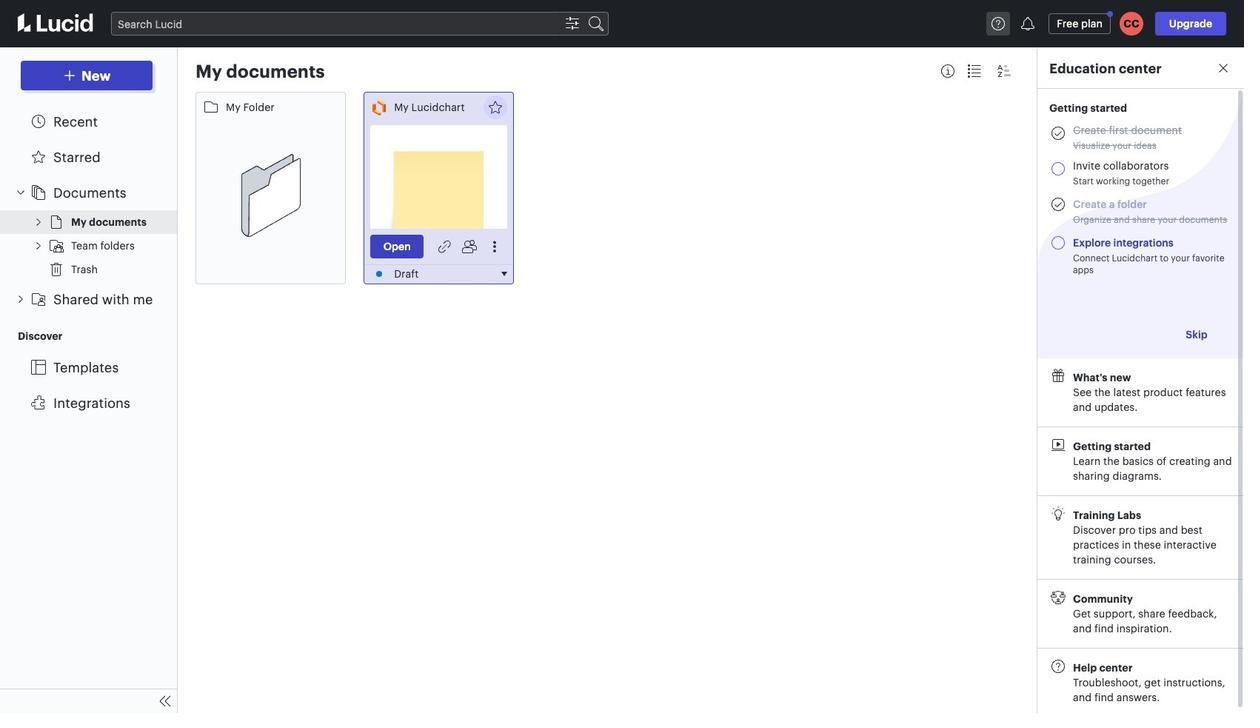 Task type: describe. For each thing, give the bounding box(es) containing it.
Search Lucid text field
[[112, 13, 561, 35]]



Task type: locate. For each thing, give the bounding box(es) containing it.
group
[[0, 210, 178, 281]]

1 horizontal spatial row
[[364, 92, 514, 284]]

2 row from the left
[[364, 92, 514, 284]]

grid
[[196, 92, 1019, 284]]

tree
[[0, 104, 178, 421]]

tree item
[[0, 210, 178, 234]]

1 row from the left
[[196, 92, 346, 284]]

row
[[196, 92, 346, 284], [364, 92, 514, 284]]

0 horizontal spatial row
[[196, 92, 346, 284]]



Task type: vqa. For each thing, say whether or not it's contained in the screenshot.
group
yes



